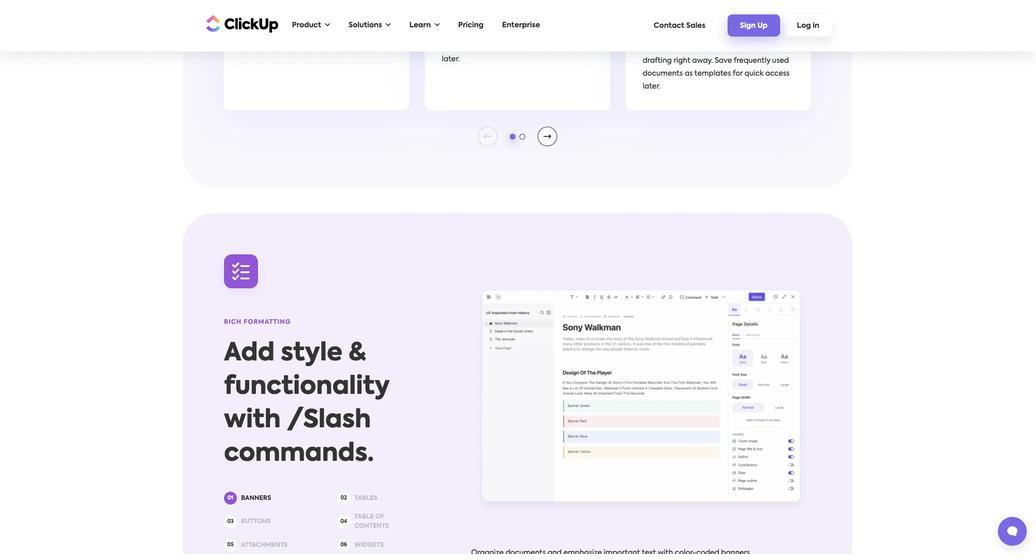 Task type: locate. For each thing, give the bounding box(es) containing it.
frequently down sign up on the top of the page
[[734, 57, 771, 65]]

one
[[296, 30, 309, 37]]

formatting
[[244, 320, 291, 326]]

right down contact sales on the top of the page
[[674, 57, 691, 65]]

doc right pricing
[[490, 17, 504, 24]]

to down sign
[[744, 44, 752, 52]]

1 horizontal spatial later.
[[643, 83, 661, 90]]

to right enterprise
[[544, 17, 551, 24]]

start right enterprise
[[553, 17, 570, 24]]

0 vertical spatial as
[[484, 43, 492, 50]]

1 horizontal spatial start
[[754, 44, 771, 52]]

easily access doc templates to start drafting right away. save frequently used documents as templates for quick access later.
[[442, 17, 589, 63], [643, 44, 790, 90]]

0 vertical spatial for
[[532, 43, 542, 50]]

easily inside easily access doc templates to start drafting right away. save frequently used documents as templates for quick access later. link
[[643, 44, 663, 52]]

0 horizontal spatial doc
[[490, 17, 504, 24]]

right
[[473, 30, 490, 37], [674, 57, 691, 65]]

1 vertical spatial doc
[[691, 44, 705, 52]]

away.
[[492, 30, 512, 37], [692, 57, 713, 65]]

contents
[[354, 524, 389, 530]]

1 vertical spatial away.
[[692, 57, 713, 65]]

learn button
[[404, 15, 445, 36]]

later. inside easily access doc templates to start drafting right away. save frequently used documents as templates for quick access later. link
[[643, 83, 661, 90]]

0 vertical spatial drafting
[[442, 30, 471, 37]]

1 horizontal spatial easily
[[643, 44, 663, 52]]

attachments
[[241, 542, 288, 548]]

0 horizontal spatial to
[[544, 17, 551, 24]]

away. down sales at the right of the page
[[692, 57, 713, 65]]

1 horizontal spatial to
[[744, 44, 752, 52]]

1 vertical spatial later.
[[643, 83, 661, 90]]

quick down enterprise link
[[544, 43, 563, 50]]

quick
[[544, 43, 563, 50], [745, 70, 764, 77]]

later.
[[442, 56, 460, 63], [643, 83, 661, 90]]

easily access doc templates to start drafting right away. save frequently used documents as templates for quick access later. link
[[626, 0, 811, 110]]

1 horizontal spatial doc
[[691, 44, 705, 52]]

/slash
[[287, 409, 371, 433]]

drafting
[[442, 30, 471, 37], [643, 57, 672, 65]]

a
[[291, 43, 296, 50]]

1 vertical spatial to
[[744, 44, 752, 52]]

1 vertical spatial save
[[715, 57, 732, 65]]

of
[[376, 514, 384, 520]]

documents down pricing link
[[442, 43, 482, 50]]

1 horizontal spatial used
[[772, 57, 789, 65]]

easily
[[442, 17, 462, 24], [643, 44, 663, 52]]

easily down contact at the right
[[643, 44, 663, 52]]

table of contents
[[354, 514, 389, 530]]

1 vertical spatial documents
[[643, 70, 683, 77]]

1 vertical spatial drafting
[[643, 57, 672, 65]]

tables
[[354, 495, 378, 502]]

easily right learn
[[442, 17, 462, 24]]

0 horizontal spatial as
[[484, 43, 492, 50]]

rich
[[224, 320, 242, 326]]

writing
[[258, 30, 283, 37]]

drafting down pricing
[[442, 30, 471, 37]]

log in link
[[785, 15, 832, 36]]

rich formatting
[[224, 320, 291, 326]]

or
[[363, 30, 370, 37]]

contact sales button
[[649, 17, 711, 34]]

as down pricing link
[[484, 43, 492, 50]]

drafting down contact at the right
[[643, 57, 672, 65]]

0 horizontal spatial quick
[[544, 43, 563, 50]]

contact
[[654, 22, 685, 29]]

documents
[[442, 43, 482, 50], [643, 70, 683, 77]]

save down sign up button
[[715, 57, 732, 65]]

save inside easily access doc templates to start drafting right away. save frequently used documents as templates for quick access later. link
[[715, 57, 732, 65]]

sign
[[740, 22, 756, 29]]

0 vertical spatial frequently
[[533, 30, 570, 37]]

out
[[268, 17, 280, 24]]

0 horizontal spatial start
[[553, 17, 570, 24]]

doc down sales at the right of the page
[[691, 44, 705, 52]]

1 horizontal spatial for
[[733, 70, 743, 77]]

start
[[553, 17, 570, 24], [754, 44, 771, 52]]

1 vertical spatial frequently
[[734, 57, 771, 65]]

save
[[514, 30, 531, 37], [715, 57, 732, 65]]

access
[[464, 17, 488, 24], [565, 43, 589, 50], [665, 44, 689, 52], [766, 70, 790, 77]]

as
[[484, 43, 492, 50], [685, 70, 693, 77]]

used
[[572, 30, 588, 37], [772, 57, 789, 65]]

0 vertical spatial later.
[[442, 56, 460, 63]]

pricing link
[[453, 15, 489, 36]]

frequently down enterprise
[[533, 30, 570, 37]]

right down pricing
[[473, 30, 490, 37]]

0 horizontal spatial away.
[[492, 30, 512, 37]]

1 horizontal spatial save
[[715, 57, 732, 65]]

quick down sign up on the top of the page
[[745, 70, 764, 77]]

0 vertical spatial away.
[[492, 30, 512, 37]]

0 vertical spatial quick
[[544, 43, 563, 50]]

enterprise
[[502, 22, 540, 29]]

doc
[[490, 17, 504, 24], [691, 44, 705, 52]]

0 vertical spatial save
[[514, 30, 531, 37]]

add
[[224, 342, 275, 366]]

1 horizontal spatial away.
[[692, 57, 713, 65]]

solutions button
[[343, 15, 396, 36]]

1 vertical spatial used
[[772, 57, 789, 65]]

0 horizontal spatial documents
[[442, 43, 482, 50]]

for down enterprise link
[[532, 43, 542, 50]]

away. down enterprise
[[492, 30, 512, 37]]

save down enterprise
[[514, 30, 531, 37]]

functionality
[[224, 375, 390, 400]]

templates
[[505, 17, 542, 24], [494, 43, 530, 50], [706, 44, 743, 52], [695, 70, 731, 77]]

cancel
[[241, 17, 266, 24]]

0 horizontal spatial save
[[514, 30, 531, 37]]

product button
[[287, 15, 335, 36]]

0 vertical spatial doc
[[490, 17, 504, 24]]

0 vertical spatial to
[[544, 17, 551, 24]]

0 vertical spatial easily
[[442, 17, 462, 24]]

documents down contact at the right
[[643, 70, 683, 77]]

as down sales at the right of the page
[[685, 70, 693, 77]]

0 vertical spatial start
[[553, 17, 570, 24]]

focus mode image
[[543, 135, 552, 139]]

0 horizontal spatial for
[[532, 43, 542, 50]]

for
[[532, 43, 542, 50], [733, 70, 743, 77]]

0 horizontal spatial right
[[473, 30, 490, 37]]

0 horizontal spatial used
[[572, 30, 588, 37]]

in
[[813, 22, 820, 29]]

1 horizontal spatial documents
[[643, 70, 683, 77]]

1 vertical spatial right
[[674, 57, 691, 65]]

1 vertical spatial quick
[[745, 70, 764, 77]]

for down sign
[[733, 70, 743, 77]]

frequently
[[533, 30, 570, 37], [734, 57, 771, 65]]

to
[[544, 17, 551, 24], [744, 44, 752, 52]]

card navigation navigation
[[510, 134, 525, 139]]

start down up
[[754, 44, 771, 52]]

1 vertical spatial easily
[[643, 44, 663, 52]]

1 horizontal spatial as
[[685, 70, 693, 77]]



Task type: vqa. For each thing, say whether or not it's contained in the screenshot.
card navigation navigation
yes



Task type: describe. For each thing, give the bounding box(es) containing it.
buttons
[[241, 519, 271, 525]]

doc inside easily access doc templates to start drafting right away. save frequently used documents as templates for quick access later. link
[[691, 44, 705, 52]]

1 vertical spatial for
[[733, 70, 743, 77]]

sign up button
[[728, 15, 780, 36]]

contact sales
[[654, 22, 706, 29]]

01 banners image
[[471, 283, 811, 516]]

clickup image
[[203, 14, 279, 33]]

0 horizontal spatial easily
[[442, 17, 462, 24]]

time.
[[298, 43, 315, 50]]

1 horizontal spatial frequently
[[734, 57, 771, 65]]

banners
[[241, 495, 271, 502]]

table
[[354, 514, 374, 520]]

style
[[281, 342, 343, 366]]

sales
[[686, 22, 706, 29]]

with
[[224, 409, 281, 433]]

1 horizontal spatial drafting
[[643, 57, 672, 65]]

cancel out the noise and concentrate your writing on one line, sentence, or paragraph at a time. link
[[224, 0, 410, 110]]

1 horizontal spatial right
[[674, 57, 691, 65]]

1 vertical spatial start
[[754, 44, 771, 52]]

1 horizontal spatial easily access doc templates to start drafting right away. save frequently used documents as templates for quick access later.
[[643, 44, 790, 90]]

sign up
[[740, 22, 768, 29]]

0 horizontal spatial frequently
[[533, 30, 570, 37]]

1 horizontal spatial quick
[[745, 70, 764, 77]]

0 horizontal spatial later.
[[442, 56, 460, 63]]

log
[[797, 22, 811, 29]]

learn
[[410, 22, 431, 29]]

0 horizontal spatial drafting
[[442, 30, 471, 37]]

&
[[349, 342, 366, 366]]

enterprise link
[[497, 15, 545, 36]]

noise
[[296, 17, 314, 24]]

widgets
[[354, 542, 384, 548]]

product
[[292, 22, 321, 29]]

1 vertical spatial as
[[685, 70, 693, 77]]

log in
[[797, 22, 820, 29]]

cancel out the noise and concentrate your writing on one line, sentence, or paragraph at a time.
[[241, 17, 376, 50]]

line,
[[311, 30, 325, 37]]

and
[[316, 17, 330, 24]]

your
[[241, 30, 256, 37]]

add style & functionality with /slash commands.
[[224, 342, 390, 467]]

at
[[281, 43, 289, 50]]

0 vertical spatial right
[[473, 30, 490, 37]]

0 vertical spatial documents
[[442, 43, 482, 50]]

on
[[285, 30, 294, 37]]

up
[[758, 22, 768, 29]]

sentence,
[[327, 30, 361, 37]]

commands.
[[224, 442, 374, 467]]

the
[[282, 17, 294, 24]]

0 vertical spatial used
[[572, 30, 588, 37]]

paragraph
[[241, 43, 280, 50]]

pricing
[[458, 22, 484, 29]]

solutions
[[349, 22, 382, 29]]

concentrate
[[332, 17, 376, 24]]

0 horizontal spatial easily access doc templates to start drafting right away. save frequently used documents as templates for quick access later.
[[442, 17, 589, 63]]



